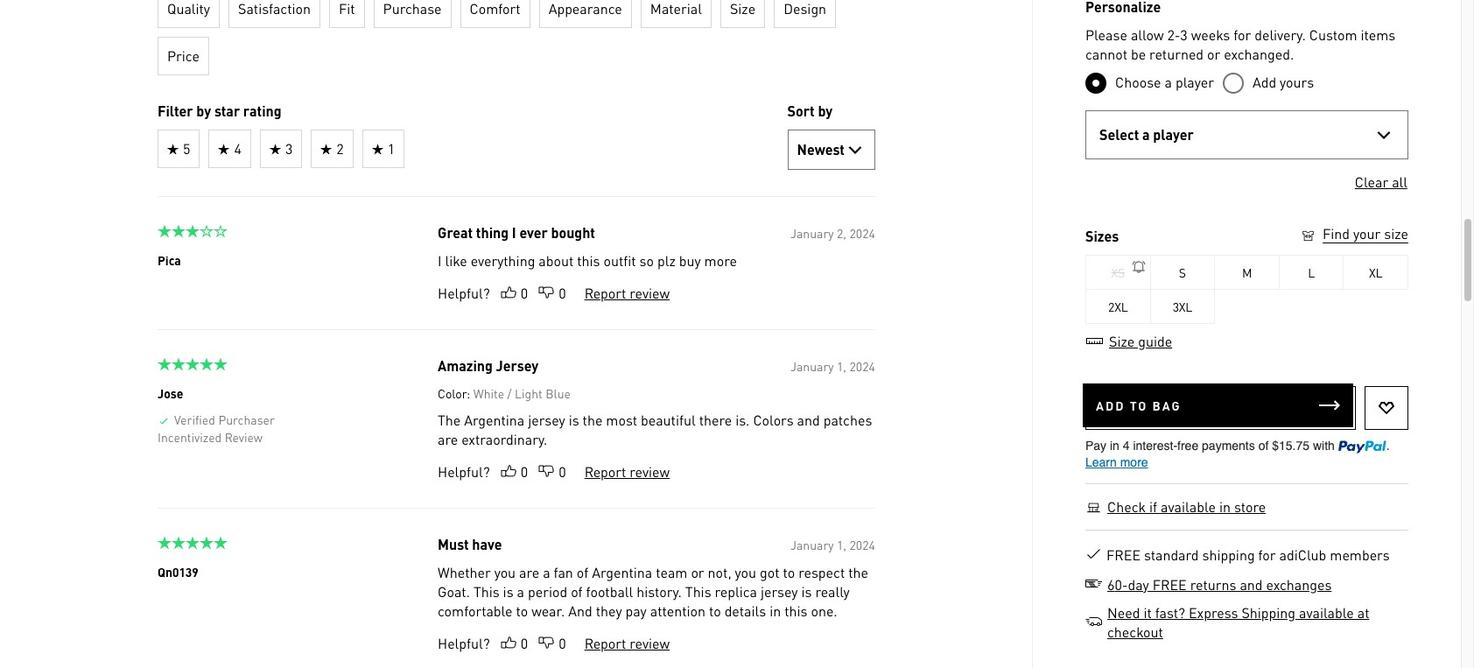 Task type: vqa. For each thing, say whether or not it's contained in the screenshot.
since
no



Task type: describe. For each thing, give the bounding box(es) containing it.
l button
[[1280, 255, 1345, 290]]

pica
[[157, 252, 181, 268]]

fan
[[554, 563, 573, 581]]

helpful? for must
[[437, 634, 490, 652]]

january 1, 2024 for must have
[[790, 537, 875, 553]]

team
[[656, 563, 687, 581]]

january 1, 2024 for amazing jersey
[[790, 358, 875, 374]]

got
[[760, 563, 779, 581]]

s
[[1179, 264, 1187, 280]]

1 horizontal spatial i
[[512, 223, 516, 242]]

check if available in store
[[1108, 497, 1266, 516]]

sort
[[787, 102, 815, 120]]

january 2, 2024
[[790, 225, 875, 241]]

select a player
[[1100, 125, 1194, 144]]

if
[[1150, 497, 1158, 516]]

report for outfit
[[584, 284, 626, 302]]

this inside whether you are a fan of argentina team or not, you got to respect the goat. this is a period of football history. this replica jersey is really comfortable to wear. and they pay attention to details in this one.
[[784, 602, 807, 620]]

player for select a player
[[1154, 125, 1194, 144]]

2xl button
[[1087, 289, 1151, 324]]

bag
[[1153, 397, 1182, 413]]

wear.
[[531, 602, 565, 620]]

great
[[437, 223, 473, 242]]

is inside the argentina jersey is the most beautiful there is. colors and patches are extraordinary.
[[568, 411, 579, 429]]

ever
[[519, 223, 548, 242]]

purchaser
[[218, 412, 274, 427]]

checkout
[[1108, 623, 1164, 641]]

argentina inside whether you are a fan of argentina team or not, you got to respect the goat. this is a period of football history. this replica jersey is really comfortable to wear. and they pay attention to details in this one.
[[592, 563, 652, 581]]

jersey
[[496, 356, 538, 375]]

0 down everything
[[520, 284, 528, 302]]

for inside please allow 2-3 weeks for delivery. custom items cannot be returned or exchanged.
[[1234, 25, 1252, 44]]

members
[[1330, 546, 1390, 564]]

60-day free returns and exchanges link
[[1107, 575, 1333, 595]]

1 vertical spatial for
[[1259, 546, 1276, 564]]

really
[[815, 582, 850, 601]]

3 link
[[260, 130, 302, 168]]

size
[[1385, 224, 1409, 242]]

0 down extraordinary.
[[520, 462, 528, 481]]

the inside the argentina jersey is the most beautiful there is. colors and patches are extraordinary.
[[582, 411, 602, 429]]

jose
[[157, 385, 183, 401]]

day
[[1128, 575, 1150, 594]]

0 horizontal spatial to
[[516, 602, 528, 620]]

a right select
[[1143, 125, 1150, 144]]

newest
[[797, 140, 845, 159]]

they
[[596, 602, 622, 620]]

report review button for so
[[583, 284, 670, 303]]

2
[[336, 139, 344, 158]]

1, for jersey
[[837, 358, 846, 374]]

xs
[[1112, 264, 1125, 280]]

verified
[[174, 412, 215, 427]]

amazing jersey
[[437, 356, 538, 375]]

not,
[[708, 563, 731, 581]]

color: white / light blue
[[437, 385, 570, 401]]

add yours
[[1253, 73, 1315, 91]]

review for argentina
[[630, 634, 670, 652]]

must
[[437, 535, 469, 553]]

find your size
[[1323, 224, 1409, 242]]

1, for have
[[837, 537, 846, 553]]

need
[[1108, 603, 1141, 622]]

everything
[[470, 251, 535, 270]]

find your size image
[[1300, 228, 1317, 244]]

to
[[1130, 397, 1148, 413]]

items
[[1361, 25, 1396, 44]]

2 report from the top
[[584, 462, 626, 481]]

1
[[387, 139, 395, 158]]

by for sort
[[818, 102, 833, 120]]

have
[[472, 535, 502, 553]]

by for filter
[[196, 102, 211, 120]]

white
[[473, 385, 504, 401]]

clear all button
[[1355, 172, 1409, 192]]

dropdown image for select a player
[[1374, 124, 1395, 145]]

rating
[[243, 102, 281, 120]]

4 link
[[208, 130, 251, 168]]

are inside the argentina jersey is the most beautiful there is. colors and patches are extraordinary.
[[437, 430, 458, 448]]

argentina inside the argentina jersey is the most beautiful there is. colors and patches are extraordinary.
[[464, 411, 524, 429]]

find
[[1323, 224, 1350, 242]]

free standard shipping for adiclub members
[[1107, 546, 1390, 564]]

report review button for argentina
[[583, 634, 670, 653]]

s button
[[1151, 255, 1216, 290]]

incentivized review
[[157, 429, 262, 445]]

price link
[[157, 37, 209, 75]]

check
[[1108, 497, 1146, 516]]

in inside button
[[1220, 497, 1231, 516]]

select
[[1100, 125, 1140, 144]]

or inside please allow 2-3 weeks for delivery. custom items cannot be returned or exchanged.
[[1208, 45, 1221, 63]]

0 down blue
[[558, 462, 566, 481]]

please allow 2-3 weeks for delivery. custom items cannot be returned or exchanged.
[[1086, 25, 1396, 63]]

replica
[[715, 582, 757, 601]]

allow
[[1131, 25, 1164, 44]]

add to bag
[[1096, 397, 1182, 413]]

the inside whether you are a fan of argentina team or not, you got to respect the goat. this is a period of football history. this replica jersey is really comfortable to wear. and they pay attention to details in this one.
[[848, 563, 868, 581]]

sizes
[[1086, 227, 1119, 245]]

2 2024 from the top
[[849, 358, 875, 374]]

2 review from the top
[[630, 462, 670, 481]]

0 horizontal spatial is
[[503, 582, 513, 601]]

0 horizontal spatial this
[[577, 251, 600, 270]]

report review for argentina
[[584, 634, 670, 652]]

the argentina jersey is the most beautiful there is. colors and patches are extraordinary.
[[437, 411, 872, 448]]

2 report review button from the top
[[583, 462, 670, 482]]

0 down about at the top
[[558, 284, 566, 302]]

adiclub
[[1280, 546, 1327, 564]]

player for choose a player
[[1176, 73, 1215, 91]]

2 helpful? from the top
[[437, 462, 490, 481]]

at
[[1358, 603, 1370, 622]]

attention
[[650, 602, 705, 620]]

0 horizontal spatial free
[[1107, 546, 1141, 564]]

2 report review from the top
[[584, 462, 670, 481]]

3xl button
[[1151, 289, 1216, 324]]

m button
[[1216, 255, 1280, 290]]

check if available in store button
[[1107, 497, 1267, 517]]

qn0139
[[157, 564, 198, 580]]

great thing i ever bought
[[437, 223, 595, 242]]

is.
[[735, 411, 750, 429]]

report for of
[[584, 634, 626, 652]]

5
[[183, 139, 190, 158]]

2xl
[[1109, 299, 1128, 314]]

review
[[224, 429, 262, 445]]

in inside whether you are a fan of argentina team or not, you got to respect the goat. this is a period of football history. this replica jersey is really comfortable to wear. and they pay attention to details in this one.
[[769, 602, 781, 620]]

0 down wear. in the bottom of the page
[[558, 634, 566, 652]]



Task type: locate. For each thing, give the bounding box(es) containing it.
it
[[1144, 603, 1152, 622]]

january up respect on the bottom right of the page
[[790, 537, 834, 553]]

this up the comfortable
[[473, 582, 499, 601]]

more
[[704, 251, 737, 270]]

add for add to bag
[[1096, 397, 1126, 413]]

find your size button
[[1300, 224, 1409, 246]]

0 horizontal spatial by
[[196, 102, 211, 120]]

0 horizontal spatial add
[[1096, 397, 1126, 413]]

size guide
[[1110, 332, 1173, 350]]

0 vertical spatial add
[[1253, 73, 1277, 91]]

january for i like everything about this outfit so plz buy more
[[790, 225, 834, 241]]

add left to
[[1096, 397, 1126, 413]]

report review button down the argentina jersey is the most beautiful there is. colors and patches are extraordinary.
[[583, 462, 670, 482]]

report review for so
[[584, 284, 670, 302]]

is
[[568, 411, 579, 429], [503, 582, 513, 601], [801, 582, 812, 601]]

1 vertical spatial and
[[1240, 575, 1263, 594]]

0 horizontal spatial or
[[691, 563, 704, 581]]

2-
[[1168, 25, 1181, 44]]

2 vertical spatial helpful?
[[437, 634, 490, 652]]

review
[[630, 284, 670, 302], [630, 462, 670, 481], [630, 634, 670, 652]]

report review button down pay
[[583, 634, 670, 653]]

1, up respect on the bottom right of the page
[[837, 537, 846, 553]]

this up attention
[[685, 582, 711, 601]]

0 horizontal spatial in
[[769, 602, 781, 620]]

1 vertical spatial argentina
[[592, 563, 652, 581]]

report down most on the bottom left of page
[[584, 462, 626, 481]]

jersey inside the argentina jersey is the most beautiful there is. colors and patches are extraordinary.
[[528, 411, 565, 429]]

2 vertical spatial report review
[[584, 634, 670, 652]]

guide
[[1139, 332, 1173, 350]]

2 you from the left
[[735, 563, 756, 581]]

fast?
[[1156, 603, 1186, 622]]

you
[[494, 563, 515, 581], [735, 563, 756, 581]]

0 vertical spatial i
[[512, 223, 516, 242]]

1 vertical spatial 2024
[[849, 358, 875, 374]]

3 inside please allow 2-3 weeks for delivery. custom items cannot be returned or exchanged.
[[1181, 25, 1188, 44]]

3 review from the top
[[630, 634, 670, 652]]

1 vertical spatial this
[[784, 602, 807, 620]]

0 vertical spatial in
[[1220, 497, 1231, 516]]

helpful? down the comfortable
[[437, 634, 490, 652]]

0 vertical spatial for
[[1234, 25, 1252, 44]]

3 helpful? from the top
[[437, 634, 490, 652]]

1 horizontal spatial dropdown image
[[1374, 124, 1395, 145]]

1 january from the top
[[790, 225, 834, 241]]

and down free standard shipping for adiclub members
[[1240, 575, 1263, 594]]

and inside the argentina jersey is the most beautiful there is. colors and patches are extraordinary.
[[797, 411, 820, 429]]

1 vertical spatial january
[[790, 358, 834, 374]]

plz
[[657, 251, 675, 270]]

3 report from the top
[[584, 634, 626, 652]]

3 left 2 link on the left
[[285, 139, 292, 158]]

buy
[[679, 251, 701, 270]]

jersey
[[528, 411, 565, 429], [760, 582, 798, 601]]

free
[[1107, 546, 1141, 564], [1153, 575, 1187, 594]]

heading
[[1086, 0, 1161, 16]]

add to bag button
[[1083, 383, 1354, 427]]

0 horizontal spatial and
[[797, 411, 820, 429]]

yours
[[1280, 73, 1315, 91]]

0 vertical spatial or
[[1208, 45, 1221, 63]]

0 vertical spatial report review
[[584, 284, 670, 302]]

2 1, from the top
[[837, 537, 846, 553]]

4
[[234, 139, 241, 158]]

2 vertical spatial report review button
[[583, 634, 670, 653]]

0 vertical spatial review
[[630, 284, 670, 302]]

2 vertical spatial 2024
[[849, 537, 875, 553]]

1 helpful? from the top
[[437, 284, 490, 302]]

for left adiclub
[[1259, 546, 1276, 564]]

or inside whether you are a fan of argentina team or not, you got to respect the goat. this is a period of football history. this replica jersey is really comfortable to wear. and they pay attention to details in this one.
[[691, 563, 704, 581]]

0 horizontal spatial the
[[582, 411, 602, 429]]

0 horizontal spatial available
[[1161, 497, 1216, 516]]

january up the patches
[[790, 358, 834, 374]]

2 january 1, 2024 from the top
[[790, 537, 875, 553]]

1 horizontal spatial 3
[[1181, 25, 1188, 44]]

outfit
[[603, 251, 636, 270]]

0 vertical spatial january
[[790, 225, 834, 241]]

0 vertical spatial and
[[797, 411, 820, 429]]

available inside need it fast? express shipping available at checkout
[[1300, 603, 1355, 622]]

0
[[520, 284, 528, 302], [558, 284, 566, 302], [520, 462, 528, 481], [558, 462, 566, 481], [520, 634, 528, 652], [558, 634, 566, 652]]

is down blue
[[568, 411, 579, 429]]

the
[[437, 411, 460, 429]]

0 horizontal spatial dropdown image
[[845, 139, 866, 160]]

1 vertical spatial review
[[630, 462, 670, 481]]

helpful? for great
[[437, 284, 490, 302]]

are down "the"
[[437, 430, 458, 448]]

1 vertical spatial jersey
[[760, 582, 798, 601]]

1 review from the top
[[630, 284, 670, 302]]

your
[[1354, 224, 1381, 242]]

1 horizontal spatial argentina
[[592, 563, 652, 581]]

returns
[[1191, 575, 1237, 594]]

2 vertical spatial report
[[584, 634, 626, 652]]

i left ever
[[512, 223, 516, 242]]

1 horizontal spatial to
[[709, 602, 721, 620]]

a left fan on the left bottom of page
[[543, 563, 550, 581]]

to left wear. in the bottom of the page
[[516, 602, 528, 620]]

and right colors at the right bottom of page
[[797, 411, 820, 429]]

0 vertical spatial january 1, 2024
[[790, 358, 875, 374]]

0 vertical spatial report
[[584, 284, 626, 302]]

available right if
[[1161, 497, 1216, 516]]

star
[[214, 102, 240, 120]]

3 report review from the top
[[584, 634, 670, 652]]

most
[[606, 411, 637, 429]]

this left outfit
[[577, 251, 600, 270]]

l
[[1308, 264, 1315, 280]]

one.
[[811, 602, 837, 620]]

clear all
[[1355, 172, 1408, 191]]

2 horizontal spatial to
[[783, 563, 795, 581]]

january left 2,
[[790, 225, 834, 241]]

add down exchanged.
[[1253, 73, 1277, 91]]

are up period
[[519, 563, 539, 581]]

or left not,
[[691, 563, 704, 581]]

1 horizontal spatial free
[[1153, 575, 1187, 594]]

dropdown image
[[1374, 124, 1395, 145], [845, 139, 866, 160]]

1 2024 from the top
[[849, 225, 875, 241]]

dropdown image up clear all
[[1374, 124, 1395, 145]]

0 vertical spatial helpful?
[[437, 284, 490, 302]]

2 this from the left
[[685, 582, 711, 601]]

free up 60-
[[1107, 546, 1141, 564]]

1 1, from the top
[[837, 358, 846, 374]]

january 1, 2024 up the patches
[[790, 358, 875, 374]]

1 horizontal spatial in
[[1220, 497, 1231, 516]]

1 horizontal spatial is
[[568, 411, 579, 429]]

of
[[576, 563, 588, 581], [571, 582, 582, 601]]

january for whether you are a fan of argentina team or not, you got to respect the goat. this is a period of football history. this replica jersey is really comfortable to wear. and they pay attention to details in this one.
[[790, 537, 834, 553]]

1 horizontal spatial the
[[848, 563, 868, 581]]

a left period
[[517, 582, 524, 601]]

2 vertical spatial review
[[630, 634, 670, 652]]

this left 'one.'
[[784, 602, 807, 620]]

1 report from the top
[[584, 284, 626, 302]]

1 vertical spatial january 1, 2024
[[790, 537, 875, 553]]

report review down outfit
[[584, 284, 670, 302]]

0 horizontal spatial you
[[494, 563, 515, 581]]

january 1, 2024 up respect on the bottom right of the page
[[790, 537, 875, 553]]

is up the comfortable
[[503, 582, 513, 601]]

0 vertical spatial available
[[1161, 497, 1216, 516]]

filter
[[157, 102, 193, 120]]

1 vertical spatial report
[[584, 462, 626, 481]]

i like everything about this outfit so plz buy more
[[437, 251, 737, 270]]

0 vertical spatial of
[[576, 563, 588, 581]]

1 vertical spatial in
[[769, 602, 781, 620]]

m
[[1243, 264, 1252, 280]]

1 vertical spatial report review button
[[583, 462, 670, 482]]

2024 up the really
[[849, 537, 875, 553]]

0 vertical spatial jersey
[[528, 411, 565, 429]]

please
[[1086, 25, 1128, 44]]

extraordinary.
[[461, 430, 547, 448]]

2 january from the top
[[790, 358, 834, 374]]

1 vertical spatial available
[[1300, 603, 1355, 622]]

review down so
[[630, 284, 670, 302]]

available inside button
[[1161, 497, 1216, 516]]

dropdown image up 2,
[[845, 139, 866, 160]]

1 this from the left
[[473, 582, 499, 601]]

review down pay
[[630, 634, 670, 652]]

0 horizontal spatial for
[[1234, 25, 1252, 44]]

clear
[[1355, 172, 1389, 191]]

so
[[639, 251, 654, 270]]

to right got
[[783, 563, 795, 581]]

1 horizontal spatial this
[[784, 602, 807, 620]]

1 vertical spatial are
[[519, 563, 539, 581]]

beautiful
[[641, 411, 695, 429]]

1, up the patches
[[837, 358, 846, 374]]

in right details
[[769, 602, 781, 620]]

2024
[[849, 225, 875, 241], [849, 358, 875, 374], [849, 537, 875, 553]]

2 vertical spatial january
[[790, 537, 834, 553]]

verified purchaser
[[174, 412, 274, 427]]

1 horizontal spatial jersey
[[760, 582, 798, 601]]

color:
[[437, 385, 470, 401]]

of up and
[[571, 582, 582, 601]]

of right fan on the left bottom of page
[[576, 563, 588, 581]]

or down the weeks
[[1208, 45, 1221, 63]]

report review down the argentina jersey is the most beautiful there is. colors and patches are extraordinary.
[[584, 462, 670, 481]]

in left store
[[1220, 497, 1231, 516]]

player down choose a player
[[1154, 125, 1194, 144]]

0 vertical spatial 3
[[1181, 25, 1188, 44]]

0 horizontal spatial jersey
[[528, 411, 565, 429]]

delivery.
[[1255, 25, 1306, 44]]

comfortable
[[437, 602, 512, 620]]

2024 for whether you are a fan of argentina team or not, you got to respect the goat. this is a period of football history. this replica jersey is really comfortable to wear. and they pay attention to details in this one.
[[849, 537, 875, 553]]

shipping
[[1242, 603, 1296, 622]]

3 2024 from the top
[[849, 537, 875, 553]]

standard
[[1145, 546, 1199, 564]]

to down replica
[[709, 602, 721, 620]]

free up the fast? on the bottom right of page
[[1153, 575, 1187, 594]]

for up exchanged.
[[1234, 25, 1252, 44]]

jersey down got
[[760, 582, 798, 601]]

report review button down outfit
[[583, 284, 670, 303]]

the left most on the bottom left of page
[[582, 411, 602, 429]]

1 vertical spatial i
[[437, 251, 441, 270]]

helpful? down like
[[437, 284, 490, 302]]

0 vertical spatial this
[[577, 251, 600, 270]]

xl
[[1370, 264, 1383, 280]]

1 link
[[362, 130, 404, 168]]

argentina up extraordinary.
[[464, 411, 524, 429]]

1 vertical spatial player
[[1154, 125, 1194, 144]]

report down 'they'
[[584, 634, 626, 652]]

1 vertical spatial 1,
[[837, 537, 846, 553]]

0 vertical spatial argentina
[[464, 411, 524, 429]]

thing
[[476, 223, 508, 242]]

about
[[538, 251, 573, 270]]

0 vertical spatial the
[[582, 411, 602, 429]]

you up replica
[[735, 563, 756, 581]]

is down respect on the bottom right of the page
[[801, 582, 812, 601]]

there
[[699, 411, 732, 429]]

review down the argentina jersey is the most beautiful there is. colors and patches are extraordinary.
[[630, 462, 670, 481]]

1 horizontal spatial available
[[1300, 603, 1355, 622]]

3 up 'returned'
[[1181, 25, 1188, 44]]

player down 'returned'
[[1176, 73, 1215, 91]]

0 horizontal spatial argentina
[[464, 411, 524, 429]]

returned
[[1150, 45, 1204, 63]]

need it fast? express shipping available at checkout
[[1108, 603, 1370, 641]]

available left at
[[1300, 603, 1355, 622]]

size
[[1110, 332, 1135, 350]]

5 link
[[157, 130, 200, 168]]

you down 'have'
[[494, 563, 515, 581]]

jersey down blue
[[528, 411, 565, 429]]

0 vertical spatial player
[[1176, 73, 1215, 91]]

a
[[1165, 73, 1173, 91], [1143, 125, 1150, 144], [543, 563, 550, 581], [517, 582, 524, 601]]

1 january 1, 2024 from the top
[[790, 358, 875, 374]]

1 horizontal spatial you
[[735, 563, 756, 581]]

argentina
[[464, 411, 524, 429], [592, 563, 652, 581]]

pay
[[625, 602, 647, 620]]

i left like
[[437, 251, 441, 270]]

bought
[[551, 223, 595, 242]]

add inside add to bag button
[[1096, 397, 1126, 413]]

choose
[[1116, 73, 1162, 91]]

report review down pay
[[584, 634, 670, 652]]

60-
[[1108, 575, 1128, 594]]

1 horizontal spatial for
[[1259, 546, 1276, 564]]

period
[[528, 582, 567, 601]]

0 horizontal spatial are
[[437, 430, 458, 448]]

1 vertical spatial or
[[691, 563, 704, 581]]

0 vertical spatial report review button
[[583, 284, 670, 303]]

sort by
[[787, 102, 833, 120]]

to
[[783, 563, 795, 581], [516, 602, 528, 620], [709, 602, 721, 620]]

exchanges
[[1267, 575, 1332, 594]]

2024 right 2,
[[849, 225, 875, 241]]

a down 'returned'
[[1165, 73, 1173, 91]]

3 january from the top
[[790, 537, 834, 553]]

1 vertical spatial add
[[1096, 397, 1126, 413]]

1 vertical spatial helpful?
[[437, 462, 490, 481]]

None field
[[1086, 110, 1409, 159], [787, 130, 875, 170], [1086, 110, 1409, 159], [787, 130, 875, 170]]

1 by from the left
[[196, 102, 211, 120]]

2 horizontal spatial is
[[801, 582, 812, 601]]

choose a player
[[1116, 73, 1215, 91]]

filter by star rating
[[157, 102, 281, 120]]

report review
[[584, 284, 670, 302], [584, 462, 670, 481], [584, 634, 670, 652]]

the
[[582, 411, 602, 429], [848, 563, 868, 581]]

0 horizontal spatial 3
[[285, 139, 292, 158]]

2 by from the left
[[818, 102, 833, 120]]

1 horizontal spatial add
[[1253, 73, 1277, 91]]

1 horizontal spatial by
[[818, 102, 833, 120]]

dropdown image for newest
[[845, 139, 866, 160]]

or
[[1208, 45, 1221, 63], [691, 563, 704, 581]]

the up the really
[[848, 563, 868, 581]]

1 you from the left
[[494, 563, 515, 581]]

0 horizontal spatial this
[[473, 582, 499, 601]]

1 vertical spatial report review
[[584, 462, 670, 481]]

helpful? down extraordinary.
[[437, 462, 490, 481]]

0 vertical spatial 2024
[[849, 225, 875, 241]]

1 report review button from the top
[[583, 284, 670, 303]]

1 vertical spatial 3
[[285, 139, 292, 158]]

1 report review from the top
[[584, 284, 670, 302]]

argentina up football
[[592, 563, 652, 581]]

2024 for i like everything about this outfit so plz buy more
[[849, 225, 875, 241]]

by right sort
[[818, 102, 833, 120]]

1 horizontal spatial and
[[1240, 575, 1263, 594]]

1 vertical spatial free
[[1153, 575, 1187, 594]]

by left 'star'
[[196, 102, 211, 120]]

0 vertical spatial 1,
[[837, 358, 846, 374]]

1 vertical spatial the
[[848, 563, 868, 581]]

0 down period
[[520, 634, 528, 652]]

1 horizontal spatial or
[[1208, 45, 1221, 63]]

custom
[[1310, 25, 1358, 44]]

jersey inside whether you are a fan of argentina team or not, you got to respect the goat. this is a period of football history. this replica jersey is really comfortable to wear. and they pay attention to details in this one.
[[760, 582, 798, 601]]

add for add yours
[[1253, 73, 1277, 91]]

2024 up the patches
[[849, 358, 875, 374]]

0 vertical spatial free
[[1107, 546, 1141, 564]]

express
[[1189, 603, 1239, 622]]

1 vertical spatial of
[[571, 582, 582, 601]]

review for so
[[630, 284, 670, 302]]

are inside whether you are a fan of argentina team or not, you got to respect the goat. this is a period of football history. this replica jersey is really comfortable to wear. and they pay attention to details in this one.
[[519, 563, 539, 581]]

0 vertical spatial are
[[437, 430, 458, 448]]

must have
[[437, 535, 502, 553]]

1 horizontal spatial this
[[685, 582, 711, 601]]

1 horizontal spatial are
[[519, 563, 539, 581]]

size guide link
[[1086, 332, 1174, 350]]

3 report review button from the top
[[583, 634, 670, 653]]

0 horizontal spatial i
[[437, 251, 441, 270]]

report down outfit
[[584, 284, 626, 302]]

football
[[586, 582, 633, 601]]



